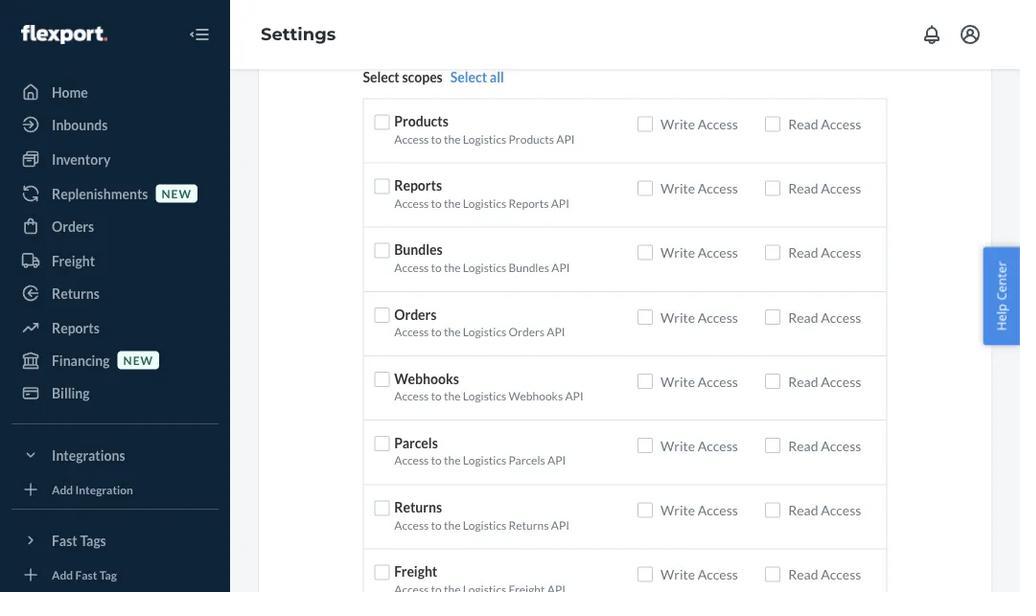 Task type: vqa. For each thing, say whether or not it's contained in the screenshot.
FLEXPORT LOGO
yes



Task type: locate. For each thing, give the bounding box(es) containing it.
bundles up orders access to the logistics orders api
[[509, 261, 549, 274]]

1 write from the top
[[661, 116, 695, 132]]

2 add from the top
[[52, 568, 73, 582]]

to for parcels
[[431, 454, 442, 468]]

parcels
[[394, 435, 438, 451], [509, 454, 545, 468]]

logistics inside parcels access to the logistics parcels api
[[463, 454, 507, 468]]

replenishments
[[52, 186, 148, 202]]

integrations
[[52, 447, 125, 464]]

reports
[[394, 177, 442, 194], [509, 196, 549, 210], [52, 320, 100, 336]]

write for bundles
[[661, 245, 695, 261]]

4 write from the top
[[661, 309, 695, 325]]

read
[[788, 116, 818, 132], [788, 180, 818, 197], [788, 245, 818, 261], [788, 309, 818, 325], [788, 373, 818, 390], [788, 438, 818, 454], [788, 502, 818, 519], [788, 567, 818, 583]]

logistics inside bundles access to the logistics bundles api
[[463, 261, 507, 274]]

freight up returns link
[[52, 253, 95, 269]]

add left the integration
[[52, 483, 73, 497]]

5 read from the top
[[788, 373, 818, 390]]

products access to the logistics products api
[[394, 113, 575, 146]]

to up webhooks access to the logistics webhooks api
[[431, 325, 442, 339]]

4 read from the top
[[788, 309, 818, 325]]

financing
[[52, 352, 110, 369]]

write access
[[661, 116, 738, 132], [661, 180, 738, 197], [661, 245, 738, 261], [661, 309, 738, 325], [661, 373, 738, 390], [661, 438, 738, 454], [661, 502, 738, 519], [661, 567, 738, 583]]

orders
[[52, 218, 94, 234], [394, 306, 437, 323], [509, 325, 545, 339]]

1 write access from the top
[[661, 116, 738, 132]]

1 read from the top
[[788, 116, 818, 132]]

1 to from the top
[[431, 132, 442, 146]]

to up returns access to the logistics returns api
[[431, 454, 442, 468]]

returns link
[[12, 278, 219, 309]]

orders access to the logistics orders api
[[394, 306, 565, 339]]

5 write access from the top
[[661, 373, 738, 390]]

to up orders access to the logistics orders api
[[431, 261, 442, 274]]

logistics
[[463, 132, 507, 146], [463, 196, 507, 210], [463, 261, 507, 274], [463, 325, 507, 339], [463, 389, 507, 403], [463, 454, 507, 468], [463, 518, 507, 532]]

0 vertical spatial reports
[[394, 177, 442, 194]]

read for reports
[[788, 180, 818, 197]]

1 vertical spatial returns
[[394, 499, 442, 516]]

to down select scopes select all on the left
[[431, 132, 442, 146]]

1 vertical spatial freight
[[394, 564, 438, 580]]

webhooks down orders access to the logistics orders api
[[394, 371, 459, 387]]

api inside the products access to the logistics products api
[[557, 132, 575, 146]]

logistics inside reports access to the logistics reports api
[[463, 196, 507, 210]]

read access for bundles
[[788, 245, 861, 261]]

add
[[52, 483, 73, 497], [52, 568, 73, 582]]

write for parcels
[[661, 438, 695, 454]]

4 write access from the top
[[661, 309, 738, 325]]

2 vertical spatial reports
[[52, 320, 100, 336]]

read for returns
[[788, 502, 818, 519]]

read for bundles
[[788, 245, 818, 261]]

home link
[[12, 77, 219, 107]]

1 vertical spatial add
[[52, 568, 73, 582]]

5 the from the top
[[444, 389, 461, 403]]

0 horizontal spatial returns
[[52, 285, 100, 302]]

6 to from the top
[[431, 454, 442, 468]]

products
[[394, 113, 449, 129], [509, 132, 554, 146]]

0 vertical spatial bundles
[[394, 242, 443, 258]]

the up webhooks access to the logistics webhooks api
[[444, 325, 461, 339]]

new for financing
[[123, 353, 154, 367]]

webhooks
[[394, 371, 459, 387], [509, 389, 563, 403]]

1 vertical spatial new
[[123, 353, 154, 367]]

3 write access from the top
[[661, 245, 738, 261]]

access
[[698, 116, 738, 132], [821, 116, 861, 132], [394, 132, 429, 146], [698, 180, 738, 197], [821, 180, 861, 197], [394, 196, 429, 210], [698, 245, 738, 261], [821, 245, 861, 261], [394, 261, 429, 274], [698, 309, 738, 325], [821, 309, 861, 325], [394, 325, 429, 339], [698, 373, 738, 390], [821, 373, 861, 390], [394, 389, 429, 403], [698, 438, 738, 454], [821, 438, 861, 454], [394, 454, 429, 468], [698, 502, 738, 519], [821, 502, 861, 519], [394, 518, 429, 532], [698, 567, 738, 583], [821, 567, 861, 583]]

6 read from the top
[[788, 438, 818, 454]]

0 vertical spatial add
[[52, 483, 73, 497]]

freight down returns access to the logistics returns api
[[394, 564, 438, 580]]

home
[[52, 84, 88, 100]]

the up returns access to the logistics returns api
[[444, 454, 461, 468]]

fast inside dropdown button
[[52, 533, 77, 549]]

to
[[431, 132, 442, 146], [431, 196, 442, 210], [431, 261, 442, 274], [431, 325, 442, 339], [431, 389, 442, 403], [431, 454, 442, 468], [431, 518, 442, 532]]

7 write access from the top
[[661, 502, 738, 519]]

logistics for returns
[[463, 518, 507, 532]]

write for webhooks
[[661, 373, 695, 390]]

3 logistics from the top
[[463, 261, 507, 274]]

to for products
[[431, 132, 442, 146]]

read access for parcels
[[788, 438, 861, 454]]

api for products
[[557, 132, 575, 146]]

1 vertical spatial reports
[[509, 196, 549, 210]]

api inside bundles access to the logistics bundles api
[[552, 261, 570, 274]]

products up reports access to the logistics reports api
[[509, 132, 554, 146]]

the up orders access to the logistics orders api
[[444, 261, 461, 274]]

the inside webhooks access to the logistics webhooks api
[[444, 389, 461, 403]]

6 logistics from the top
[[463, 454, 507, 468]]

read access for orders
[[788, 309, 861, 325]]

orders inside orders link
[[52, 218, 94, 234]]

inventory link
[[12, 144, 219, 175]]

1 horizontal spatial products
[[509, 132, 554, 146]]

api inside parcels access to the logistics parcels api
[[548, 454, 566, 468]]

0 vertical spatial fast
[[52, 533, 77, 549]]

the inside reports access to the logistics reports api
[[444, 196, 461, 210]]

3 the from the top
[[444, 261, 461, 274]]

0 horizontal spatial webhooks
[[394, 371, 459, 387]]

products down scopes at left top
[[394, 113, 449, 129]]

parcels down webhooks access to the logistics webhooks api
[[394, 435, 438, 451]]

reports up financing
[[52, 320, 100, 336]]

3 read from the top
[[788, 245, 818, 261]]

7 read access from the top
[[788, 502, 861, 519]]

reports link
[[12, 313, 219, 343]]

select left scopes at left top
[[363, 69, 400, 85]]

scopes
[[402, 69, 443, 85]]

logistics up orders access to the logistics orders api
[[463, 261, 507, 274]]

0 vertical spatial new
[[162, 186, 192, 200]]

7 to from the top
[[431, 518, 442, 532]]

api inside returns access to the logistics returns api
[[551, 518, 570, 532]]

add fast tag
[[52, 568, 117, 582]]

the for bundles
[[444, 261, 461, 274]]

to inside returns access to the logistics returns api
[[431, 518, 442, 532]]

logistics for products
[[463, 132, 507, 146]]

api inside reports access to the logistics reports api
[[551, 196, 569, 210]]

2 horizontal spatial reports
[[509, 196, 549, 210]]

2 vertical spatial orders
[[509, 325, 545, 339]]

add inside add fast tag link
[[52, 568, 73, 582]]

7 logistics from the top
[[463, 518, 507, 532]]

billing
[[52, 385, 90, 401]]

1 the from the top
[[444, 132, 461, 146]]

0 vertical spatial orders
[[52, 218, 94, 234]]

2 vertical spatial returns
[[509, 518, 549, 532]]

select scopes select all
[[363, 69, 504, 85]]

3 write from the top
[[661, 245, 695, 261]]

write access for parcels
[[661, 438, 738, 454]]

the up bundles access to the logistics bundles api
[[444, 196, 461, 210]]

0 horizontal spatial orders
[[52, 218, 94, 234]]

0 horizontal spatial freight
[[52, 253, 95, 269]]

6 read access from the top
[[788, 438, 861, 454]]

4 read access from the top
[[788, 309, 861, 325]]

3 read access from the top
[[788, 245, 861, 261]]

logistics for reports
[[463, 196, 507, 210]]

the inside orders access to the logistics orders api
[[444, 325, 461, 339]]

parcels up returns access to the logistics returns api
[[509, 454, 545, 468]]

2 read access from the top
[[788, 180, 861, 197]]

orders down bundles access to the logistics bundles api
[[394, 306, 437, 323]]

flexport logo image
[[21, 25, 107, 44]]

2 logistics from the top
[[463, 196, 507, 210]]

the inside parcels access to the logistics parcels api
[[444, 454, 461, 468]]

returns for returns
[[52, 285, 100, 302]]

tag
[[99, 568, 117, 582]]

2 write from the top
[[661, 180, 695, 197]]

4 the from the top
[[444, 325, 461, 339]]

api inside webhooks access to the logistics webhooks api
[[565, 389, 584, 403]]

5 read access from the top
[[788, 373, 861, 390]]

freight link
[[12, 245, 219, 276]]

1 logistics from the top
[[463, 132, 507, 146]]

write access for bundles
[[661, 245, 738, 261]]

read for webhooks
[[788, 373, 818, 390]]

open account menu image
[[959, 23, 982, 46]]

1 horizontal spatial select
[[450, 69, 487, 85]]

settings link
[[261, 24, 336, 45]]

write for reports
[[661, 180, 695, 197]]

2 the from the top
[[444, 196, 461, 210]]

api
[[557, 132, 575, 146], [551, 196, 569, 210], [552, 261, 570, 274], [547, 325, 565, 339], [565, 389, 584, 403], [548, 454, 566, 468], [551, 518, 570, 532]]

4 logistics from the top
[[463, 325, 507, 339]]

2 write access from the top
[[661, 180, 738, 197]]

orders for orders
[[52, 218, 94, 234]]

new up orders link
[[162, 186, 192, 200]]

logistics up bundles access to the logistics bundles api
[[463, 196, 507, 210]]

the inside bundles access to the logistics bundles api
[[444, 261, 461, 274]]

logistics up webhooks access to the logistics webhooks api
[[463, 325, 507, 339]]

7 read from the top
[[788, 502, 818, 519]]

1 add from the top
[[52, 483, 73, 497]]

2 to from the top
[[431, 196, 442, 210]]

1 read access from the top
[[788, 116, 861, 132]]

5 write from the top
[[661, 373, 695, 390]]

write
[[661, 116, 695, 132], [661, 180, 695, 197], [661, 245, 695, 261], [661, 309, 695, 325], [661, 373, 695, 390], [661, 438, 695, 454], [661, 502, 695, 519], [661, 567, 695, 583]]

to inside webhooks access to the logistics webhooks api
[[431, 389, 442, 403]]

3 to from the top
[[431, 261, 442, 274]]

webhooks up parcels access to the logistics parcels api
[[509, 389, 563, 403]]

6 the from the top
[[444, 454, 461, 468]]

fast
[[52, 533, 77, 549], [75, 568, 97, 582]]

reports up bundles access to the logistics bundles api
[[509, 196, 549, 210]]

1 horizontal spatial parcels
[[509, 454, 545, 468]]

write access for webhooks
[[661, 373, 738, 390]]

returns access to the logistics returns api
[[394, 499, 570, 532]]

0 horizontal spatial parcels
[[394, 435, 438, 451]]

the
[[444, 132, 461, 146], [444, 196, 461, 210], [444, 261, 461, 274], [444, 325, 461, 339], [444, 389, 461, 403], [444, 454, 461, 468], [444, 518, 461, 532]]

None checkbox
[[638, 181, 653, 196], [638, 245, 653, 261], [765, 245, 781, 261], [374, 372, 390, 387], [765, 374, 781, 389], [374, 436, 390, 452], [765, 438, 781, 454], [374, 501, 390, 516], [638, 503, 653, 518], [765, 503, 781, 518], [638, 181, 653, 196], [638, 245, 653, 261], [765, 245, 781, 261], [374, 372, 390, 387], [765, 374, 781, 389], [374, 436, 390, 452], [765, 438, 781, 454], [374, 501, 390, 516], [638, 503, 653, 518], [765, 503, 781, 518]]

0 horizontal spatial new
[[123, 353, 154, 367]]

read access for products
[[788, 116, 861, 132]]

add down "fast tags"
[[52, 568, 73, 582]]

returns
[[52, 285, 100, 302], [394, 499, 442, 516], [509, 518, 549, 532]]

2 read from the top
[[788, 180, 818, 197]]

integrations button
[[12, 440, 219, 471]]

the for parcels
[[444, 454, 461, 468]]

to inside orders access to the logistics orders api
[[431, 325, 442, 339]]

freight
[[52, 253, 95, 269], [394, 564, 438, 580]]

help
[[993, 304, 1010, 331]]

orders up webhooks access to the logistics webhooks api
[[509, 325, 545, 339]]

new down reports link
[[123, 353, 154, 367]]

fast left tags
[[52, 533, 77, 549]]

0 horizontal spatial bundles
[[394, 242, 443, 258]]

the down parcels access to the logistics parcels api
[[444, 518, 461, 532]]

logistics up reports access to the logistics reports api
[[463, 132, 507, 146]]

5 logistics from the top
[[463, 389, 507, 403]]

help center
[[993, 261, 1010, 331]]

select all button
[[450, 68, 504, 87]]

2 horizontal spatial orders
[[509, 325, 545, 339]]

5 to from the top
[[431, 389, 442, 403]]

write for orders
[[661, 309, 695, 325]]

1 vertical spatial products
[[509, 132, 554, 146]]

add inside add integration link
[[52, 483, 73, 497]]

to inside bundles access to the logistics bundles api
[[431, 261, 442, 274]]

1 vertical spatial orders
[[394, 306, 437, 323]]

tags
[[80, 533, 106, 549]]

the up parcels access to the logistics parcels api
[[444, 389, 461, 403]]

to up parcels access to the logistics parcels api
[[431, 389, 442, 403]]

1 vertical spatial parcels
[[509, 454, 545, 468]]

7 write from the top
[[661, 502, 695, 519]]

8 read from the top
[[788, 567, 818, 583]]

0 vertical spatial parcels
[[394, 435, 438, 451]]

logistics down parcels access to the logistics parcels api
[[463, 518, 507, 532]]

read access
[[788, 116, 861, 132], [788, 180, 861, 197], [788, 245, 861, 261], [788, 309, 861, 325], [788, 373, 861, 390], [788, 438, 861, 454], [788, 502, 861, 519], [788, 567, 861, 583]]

read for parcels
[[788, 438, 818, 454]]

the inside returns access to the logistics returns api
[[444, 518, 461, 532]]

api for orders
[[547, 325, 565, 339]]

new
[[162, 186, 192, 200], [123, 353, 154, 367]]

the up reports access to the logistics reports api
[[444, 132, 461, 146]]

the inside the products access to the logistics products api
[[444, 132, 461, 146]]

7 the from the top
[[444, 518, 461, 532]]

to up bundles access to the logistics bundles api
[[431, 196, 442, 210]]

read access for webhooks
[[788, 373, 861, 390]]

bundles down reports access to the logistics reports api
[[394, 242, 443, 258]]

to for returns
[[431, 518, 442, 532]]

1 horizontal spatial reports
[[394, 177, 442, 194]]

close navigation image
[[188, 23, 211, 46]]

to inside reports access to the logistics reports api
[[431, 196, 442, 210]]

1 horizontal spatial orders
[[394, 306, 437, 323]]

to inside the products access to the logistics products api
[[431, 132, 442, 146]]

to for reports
[[431, 196, 442, 210]]

logistics up returns access to the logistics returns api
[[463, 454, 507, 468]]

logistics inside webhooks access to the logistics webhooks api
[[463, 389, 507, 403]]

None checkbox
[[374, 115, 390, 130], [638, 116, 653, 132], [765, 116, 781, 132], [374, 179, 390, 194], [765, 181, 781, 196], [374, 243, 390, 259], [374, 308, 390, 323], [638, 310, 653, 325], [765, 310, 781, 325], [638, 374, 653, 389], [638, 438, 653, 454], [374, 565, 390, 581], [638, 567, 653, 582], [765, 567, 781, 582], [374, 115, 390, 130], [638, 116, 653, 132], [765, 116, 781, 132], [374, 179, 390, 194], [765, 181, 781, 196], [374, 243, 390, 259], [374, 308, 390, 323], [638, 310, 653, 325], [765, 310, 781, 325], [638, 374, 653, 389], [638, 438, 653, 454], [374, 565, 390, 581], [638, 567, 653, 582], [765, 567, 781, 582]]

2 select from the left
[[450, 69, 487, 85]]

the for reports
[[444, 196, 461, 210]]

reports inside reports link
[[52, 320, 100, 336]]

select left all
[[450, 69, 487, 85]]

fast left tag
[[75, 568, 97, 582]]

1 vertical spatial webhooks
[[509, 389, 563, 403]]

logistics up parcels access to the logistics parcels api
[[463, 389, 507, 403]]

logistics inside the products access to the logistics products api
[[463, 132, 507, 146]]

6 write access from the top
[[661, 438, 738, 454]]

write for products
[[661, 116, 695, 132]]

to for webhooks
[[431, 389, 442, 403]]

0 horizontal spatial select
[[363, 69, 400, 85]]

bundles
[[394, 242, 443, 258], [509, 261, 549, 274]]

2 horizontal spatial returns
[[509, 518, 549, 532]]

logistics for orders
[[463, 325, 507, 339]]

1 horizontal spatial freight
[[394, 564, 438, 580]]

0 horizontal spatial products
[[394, 113, 449, 129]]

to down parcels access to the logistics parcels api
[[431, 518, 442, 532]]

add fast tag link
[[12, 564, 219, 587]]

select
[[363, 69, 400, 85], [450, 69, 487, 85]]

read for products
[[788, 116, 818, 132]]

6 write from the top
[[661, 438, 695, 454]]

1 horizontal spatial returns
[[394, 499, 442, 516]]

write access for products
[[661, 116, 738, 132]]

0 horizontal spatial reports
[[52, 320, 100, 336]]

api inside orders access to the logistics orders api
[[547, 325, 565, 339]]

reports down the products access to the logistics products api
[[394, 177, 442, 194]]

8 write access from the top
[[661, 567, 738, 583]]

returns for returns access to the logistics returns api
[[394, 499, 442, 516]]

orders down replenishments
[[52, 218, 94, 234]]

1 horizontal spatial bundles
[[509, 261, 549, 274]]

to inside parcels access to the logistics parcels api
[[431, 454, 442, 468]]

logistics inside orders access to the logistics orders api
[[463, 325, 507, 339]]

1 horizontal spatial new
[[162, 186, 192, 200]]

the for orders
[[444, 325, 461, 339]]

0 vertical spatial returns
[[52, 285, 100, 302]]

4 to from the top
[[431, 325, 442, 339]]

logistics inside returns access to the logistics returns api
[[463, 518, 507, 532]]

add for add integration
[[52, 483, 73, 497]]



Task type: describe. For each thing, give the bounding box(es) containing it.
api for parcels
[[548, 454, 566, 468]]

inventory
[[52, 151, 111, 167]]

access inside parcels access to the logistics parcels api
[[394, 454, 429, 468]]

orders for orders access to the logistics orders api
[[394, 306, 437, 323]]

open notifications image
[[921, 23, 944, 46]]

write for returns
[[661, 502, 695, 519]]

read for orders
[[788, 309, 818, 325]]

settings
[[261, 24, 336, 45]]

the for returns
[[444, 518, 461, 532]]

8 write from the top
[[661, 567, 695, 583]]

8 read access from the top
[[788, 567, 861, 583]]

0 vertical spatial webhooks
[[394, 371, 459, 387]]

access inside reports access to the logistics reports api
[[394, 196, 429, 210]]

fast tags
[[52, 533, 106, 549]]

the for products
[[444, 132, 461, 146]]

access inside webhooks access to the logistics webhooks api
[[394, 389, 429, 403]]

fast tags button
[[12, 526, 219, 556]]

the for webhooks
[[444, 389, 461, 403]]

billing link
[[12, 378, 219, 409]]

orders link
[[12, 211, 219, 242]]

add for add fast tag
[[52, 568, 73, 582]]

0 vertical spatial products
[[394, 113, 449, 129]]

webhooks access to the logistics webhooks api
[[394, 371, 584, 403]]

center
[[993, 261, 1010, 301]]

parcels access to the logistics parcels api
[[394, 435, 566, 468]]

1 vertical spatial fast
[[75, 568, 97, 582]]

reports access to the logistics reports api
[[394, 177, 569, 210]]

logistics for webhooks
[[463, 389, 507, 403]]

integration
[[75, 483, 133, 497]]

bundles access to the logistics bundles api
[[394, 242, 570, 274]]

write access for orders
[[661, 309, 738, 325]]

inbounds link
[[12, 109, 219, 140]]

read access for reports
[[788, 180, 861, 197]]

api for reports
[[551, 196, 569, 210]]

to for bundles
[[431, 261, 442, 274]]

to for orders
[[431, 325, 442, 339]]

all
[[490, 69, 504, 85]]

access inside returns access to the logistics returns api
[[394, 518, 429, 532]]

write access for reports
[[661, 180, 738, 197]]

inbounds
[[52, 117, 108, 133]]

help center button
[[983, 247, 1020, 346]]

0 vertical spatial freight
[[52, 253, 95, 269]]

add integration link
[[12, 479, 219, 502]]

new for replenishments
[[162, 186, 192, 200]]

1 vertical spatial bundles
[[509, 261, 549, 274]]

access inside bundles access to the logistics bundles api
[[394, 261, 429, 274]]

api for returns
[[551, 518, 570, 532]]

access inside orders access to the logistics orders api
[[394, 325, 429, 339]]

add integration
[[52, 483, 133, 497]]

access inside the products access to the logistics products api
[[394, 132, 429, 146]]

api for bundles
[[552, 261, 570, 274]]

read access for returns
[[788, 502, 861, 519]]

logistics for parcels
[[463, 454, 507, 468]]

logistics for bundles
[[463, 261, 507, 274]]

api for webhooks
[[565, 389, 584, 403]]

1 horizontal spatial webhooks
[[509, 389, 563, 403]]

write access for returns
[[661, 502, 738, 519]]

1 select from the left
[[363, 69, 400, 85]]

reports for reports
[[52, 320, 100, 336]]

reports for reports access to the logistics reports api
[[394, 177, 442, 194]]



